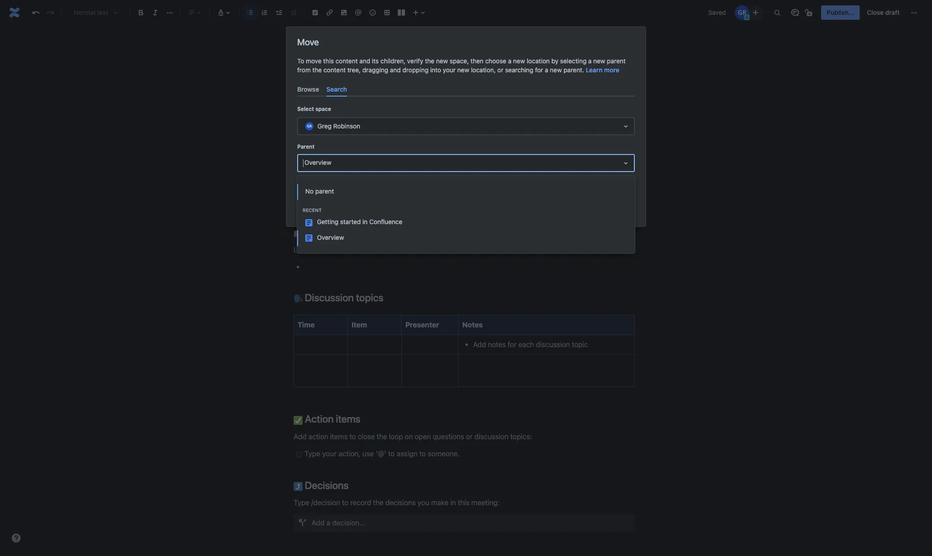 Task type: vqa. For each thing, say whether or not it's contained in the screenshot.
parent
yes



Task type: locate. For each thing, give the bounding box(es) containing it.
verify
[[407, 57, 423, 65]]

overview down parent
[[305, 158, 332, 166]]

1 vertical spatial and
[[390, 66, 401, 74]]

0 vertical spatial greg robinson
[[306, 40, 349, 48]]

robinson inside move dialog
[[333, 122, 360, 130]]

confluence
[[369, 218, 403, 226]]

:white_check_mark: image
[[294, 416, 303, 425], [294, 416, 303, 425]]

content
[[336, 57, 358, 65], [324, 66, 346, 74]]

overview image
[[305, 235, 313, 242]]

to
[[297, 57, 304, 65]]

parent up more
[[607, 57, 626, 65]]

greg down space
[[318, 122, 332, 130]]

2 open image from the top
[[621, 158, 631, 169]]

parent.
[[564, 66, 584, 74]]

time
[[298, 321, 315, 329]]

1 vertical spatial greg robinson
[[318, 122, 360, 130]]

close draft
[[867, 9, 900, 16]]

action items
[[303, 413, 361, 425]]

1 vertical spatial robinson
[[333, 122, 360, 130]]

select
[[297, 106, 314, 112]]

greg robinson down space
[[318, 122, 360, 130]]

Give this page a title text field
[[294, 70, 635, 85]]

dragging
[[362, 66, 388, 74]]

open image
[[621, 121, 631, 132], [621, 158, 631, 169]]

numbered list ⌘⇧7 image
[[259, 7, 270, 18]]

Select space text field
[[304, 122, 306, 131]]

1 vertical spatial open image
[[621, 158, 631, 169]]

learn more link
[[586, 66, 620, 75]]

0 vertical spatial robinson
[[322, 40, 349, 48]]

robinson up "this"
[[322, 40, 349, 48]]

1 vertical spatial greg
[[318, 122, 332, 130]]

publish... button
[[822, 5, 860, 20]]

new up searching in the top right of the page
[[513, 57, 525, 65]]

decisions
[[303, 479, 349, 491]]

new
[[436, 57, 448, 65], [513, 57, 525, 65], [594, 57, 605, 65], [457, 66, 469, 74], [550, 66, 562, 74]]

1 horizontal spatial the
[[425, 57, 435, 65]]

:goal: image
[[294, 229, 303, 238]]

select space
[[297, 106, 331, 112]]

add image, video, or file image
[[339, 7, 349, 18]]

0 vertical spatial and
[[360, 57, 370, 65]]

robinson inside main content area, start typing to enter text. text field
[[331, 183, 361, 191]]

robinson up participants
[[333, 122, 360, 130]]

redo ⌘⇧z image
[[45, 7, 56, 18]]

overview down getting on the top
[[317, 234, 344, 241]]

link image
[[324, 7, 335, 18]]

a right for
[[545, 66, 548, 74]]

0 vertical spatial parent
[[607, 57, 626, 65]]

decision image
[[296, 515, 310, 530]]

0 vertical spatial open image
[[621, 121, 631, 132]]

no
[[305, 187, 314, 195]]

and left its
[[360, 57, 370, 65]]

1 vertical spatial the
[[313, 66, 322, 74]]

Main content area, start typing to enter text. text field
[[288, 98, 640, 532]]

search
[[326, 85, 347, 93]]

bold ⌘b image
[[136, 7, 146, 18]]

no parent
[[305, 187, 334, 195]]

the up into
[[425, 57, 435, 65]]

a up searching in the top right of the page
[[508, 57, 512, 65]]

greg robinson inside move dialog
[[318, 122, 360, 130]]

@greg robinson
[[307, 183, 361, 191]]

2023
[[322, 118, 339, 126]]

parent right the "no"
[[315, 187, 334, 195]]

:speaking_head: image
[[294, 294, 303, 303], [294, 294, 303, 303]]

date
[[303, 98, 326, 110]]

undo ⌘z image
[[31, 7, 41, 18]]

greg robinson
[[306, 40, 349, 48], [318, 122, 360, 130]]

0 vertical spatial the
[[425, 57, 435, 65]]

new down by
[[550, 66, 562, 74]]

:busts_in_silhouette: image
[[294, 150, 303, 159], [294, 150, 303, 159]]

robinson
[[322, 40, 349, 48], [333, 122, 360, 130], [331, 183, 361, 191]]

1 vertical spatial overview
[[317, 234, 344, 241]]

close draft button
[[862, 5, 905, 20]]

1 open image from the top
[[621, 121, 631, 132]]

tab list containing browse
[[294, 82, 639, 97]]

1 horizontal spatial and
[[390, 66, 401, 74]]

layouts image
[[396, 7, 407, 18]]

the
[[425, 57, 435, 65], [313, 66, 322, 74]]

new up into
[[436, 57, 448, 65]]

italic ⌘i image
[[150, 7, 161, 18]]

and
[[360, 57, 370, 65], [390, 66, 401, 74]]

mention image
[[353, 7, 364, 18]]

2 horizontal spatial a
[[588, 57, 592, 65]]

0 vertical spatial content
[[336, 57, 358, 65]]

greg robinson up "this"
[[306, 40, 349, 48]]

0 horizontal spatial and
[[360, 57, 370, 65]]

tab list
[[294, 82, 639, 97]]

0 horizontal spatial the
[[313, 66, 322, 74]]

greg right move this page icon
[[306, 40, 320, 48]]

and down 'children,'
[[390, 66, 401, 74]]

table image
[[382, 7, 393, 18]]

greg robinson link
[[306, 39, 349, 49]]

:goal: image
[[294, 229, 303, 238]]

a
[[508, 57, 512, 65], [588, 57, 592, 65], [545, 66, 548, 74]]

1 vertical spatial parent
[[315, 187, 334, 195]]

content down "this"
[[324, 66, 346, 74]]

robinson right @greg
[[331, 183, 361, 191]]

move
[[306, 57, 322, 65]]

content up tree,
[[336, 57, 358, 65]]

0 horizontal spatial parent
[[315, 187, 334, 195]]

open image for select space
[[621, 121, 631, 132]]

participants
[[303, 147, 358, 159]]

a up learn
[[588, 57, 592, 65]]

26,
[[310, 118, 320, 126]]

the down move
[[313, 66, 322, 74]]

2 vertical spatial robinson
[[331, 183, 361, 191]]

items
[[336, 413, 361, 425]]

space
[[315, 106, 331, 112]]

overview
[[305, 158, 332, 166], [317, 234, 344, 241]]

discussion
[[305, 292, 354, 304]]

parent
[[607, 57, 626, 65], [315, 187, 334, 195]]

1 horizontal spatial parent
[[607, 57, 626, 65]]

:arrow_heading_up: image
[[294, 482, 303, 491]]

presenter
[[405, 321, 439, 329]]

greg
[[306, 40, 320, 48], [318, 122, 332, 130]]



Task type: describe. For each thing, give the bounding box(es) containing it.
by
[[552, 57, 559, 65]]

new down space,
[[457, 66, 469, 74]]

learn more
[[586, 66, 620, 74]]

action
[[305, 413, 334, 425]]

@greg
[[307, 183, 329, 191]]

tab list inside move dialog
[[294, 82, 639, 97]]

then
[[471, 57, 484, 65]]

for
[[535, 66, 543, 74]]

selecting
[[560, 57, 587, 65]]

children,
[[381, 57, 406, 65]]

greg robinson image
[[735, 5, 750, 20]]

:calendar_spiral: image
[[294, 101, 303, 110]]

new up learn more
[[594, 57, 605, 65]]

location
[[527, 57, 550, 65]]

into
[[430, 66, 441, 74]]

from
[[297, 66, 311, 74]]

bullet list ⌘⇧8 image
[[245, 7, 256, 18]]

oct
[[296, 118, 308, 126]]

:calendar_spiral: image
[[294, 101, 303, 110]]

:arrow_heading_up: image
[[294, 482, 303, 491]]

parent
[[297, 143, 315, 150]]

getting
[[317, 218, 339, 226]]

location,
[[471, 66, 496, 74]]

0 vertical spatial overview
[[305, 158, 332, 166]]

or
[[498, 66, 504, 74]]

topics
[[356, 292, 384, 304]]

space,
[[450, 57, 469, 65]]

greg inside move dialog
[[318, 122, 332, 130]]

its
[[372, 57, 379, 65]]

move dialog
[[287, 27, 646, 253]]

0 horizontal spatial a
[[508, 57, 512, 65]]

getting started in confluence image
[[305, 219, 313, 226]]

learn
[[586, 66, 603, 74]]

confluence image
[[7, 5, 22, 20]]

confluence image
[[7, 5, 22, 20]]

robinson inside greg robinson link
[[322, 40, 349, 48]]

more
[[604, 66, 620, 74]]

move this page image
[[296, 40, 303, 48]]

recent
[[303, 207, 322, 213]]

1 vertical spatial content
[[324, 66, 346, 74]]

notes
[[462, 321, 483, 329]]

publish...
[[827, 9, 855, 16]]

getting started in confluence
[[317, 218, 403, 226]]

outdent ⇧tab image
[[274, 7, 284, 18]]

discussion topics
[[303, 292, 384, 304]]

browse
[[297, 85, 319, 93]]

Parent text field
[[303, 159, 305, 168]]

0 vertical spatial greg
[[306, 40, 320, 48]]

saved
[[709, 9, 726, 16]]

emoji image
[[367, 7, 378, 18]]

your
[[443, 66, 456, 74]]

in
[[363, 218, 368, 226]]

close
[[867, 9, 884, 16]]

indent tab image
[[288, 7, 299, 18]]

move
[[297, 37, 319, 47]]

draft
[[886, 9, 900, 16]]

dropping
[[403, 66, 429, 74]]

open image for parent
[[621, 158, 631, 169]]

1 horizontal spatial a
[[545, 66, 548, 74]]

choose
[[485, 57, 507, 65]]

to move this content and its children, verify the new space, then choose a new location by selecting a new parent from the content tree, dragging and dropping into your new location, or searching for a new parent.
[[297, 57, 626, 74]]

parent inside to move this content and its children, verify the new space, then choose a new location by selecting a new parent from the content tree, dragging and dropping into your new location, or searching for a new parent.
[[607, 57, 626, 65]]

goals
[[303, 226, 331, 238]]

action item image
[[310, 7, 321, 18]]

oct 26, 2023
[[296, 118, 339, 126]]

started
[[340, 218, 361, 226]]

item
[[352, 321, 367, 329]]

this
[[323, 57, 334, 65]]

tree,
[[347, 66, 361, 74]]

searching
[[505, 66, 534, 74]]



